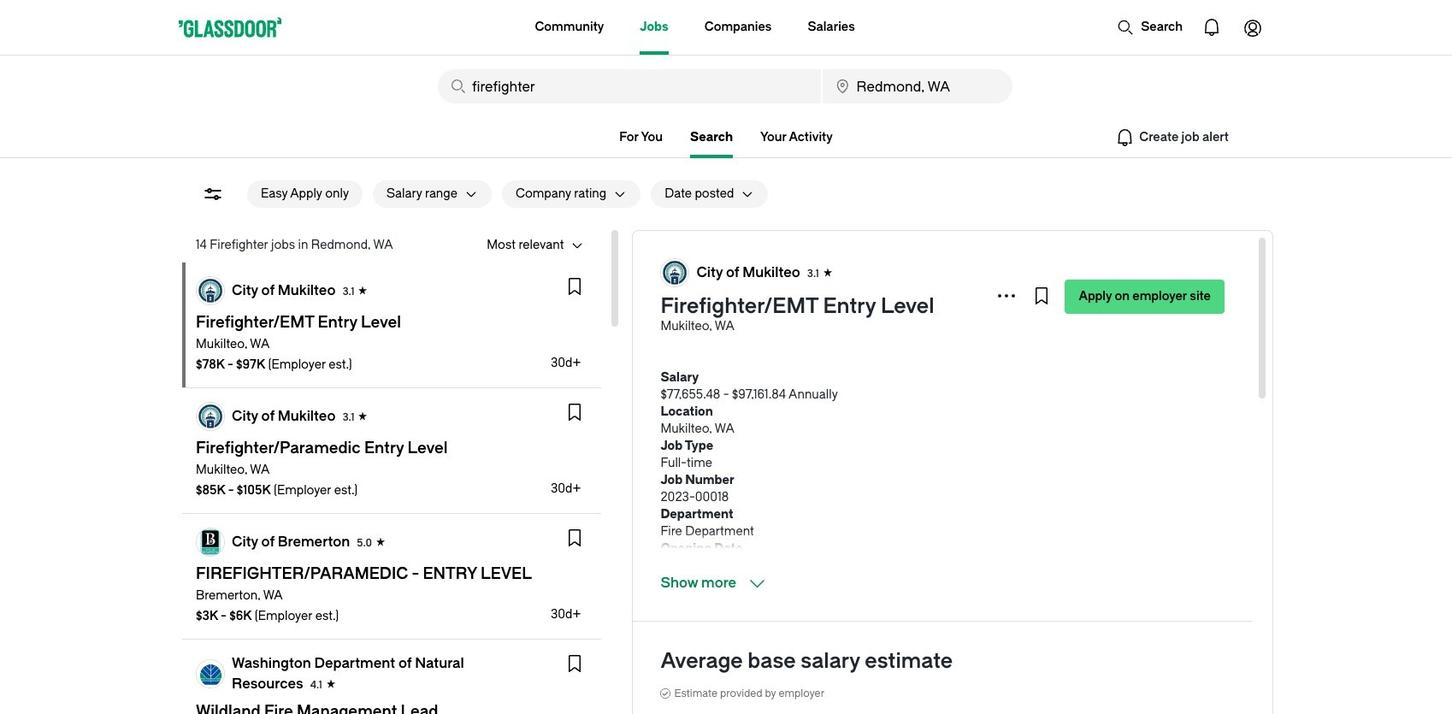 Task type: locate. For each thing, give the bounding box(es) containing it.
city of bremerton logo image
[[197, 529, 224, 556]]

jobs list element
[[182, 263, 602, 714]]

city of mukilteo logo image
[[662, 259, 689, 287], [197, 277, 224, 305], [197, 403, 224, 430]]

Search location field
[[823, 69, 1013, 104]]

1 horizontal spatial none field
[[823, 69, 1013, 104]]

2 none field from the left
[[823, 69, 1013, 104]]

1 none field from the left
[[438, 69, 821, 104]]

0 horizontal spatial none field
[[438, 69, 821, 104]]

lottie animation container image
[[467, 0, 536, 53], [467, 0, 536, 53], [1192, 7, 1233, 48], [1192, 7, 1233, 48], [1233, 7, 1274, 48], [1233, 7, 1274, 48], [1118, 19, 1135, 36]]

None field
[[438, 69, 821, 104], [823, 69, 1013, 104]]



Task type: vqa. For each thing, say whether or not it's contained in the screenshot.
left lottie animation container icon
yes



Task type: describe. For each thing, give the bounding box(es) containing it.
Search keyword field
[[438, 69, 821, 104]]

washington department of natural resources logo image
[[197, 661, 224, 688]]

none field search keyword
[[438, 69, 821, 104]]

none field search location
[[823, 69, 1013, 104]]

open filter menu image
[[203, 184, 223, 204]]

lottie animation container image
[[1118, 19, 1135, 36]]



